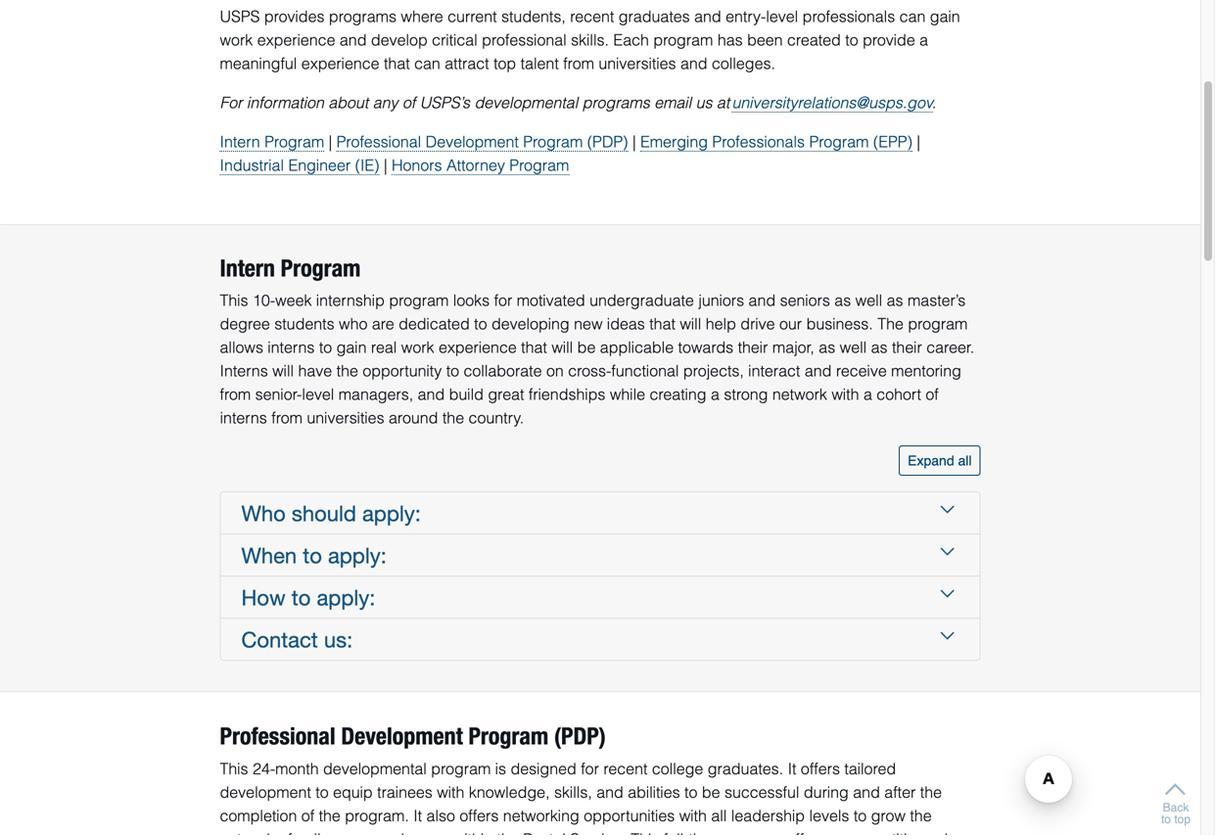 Task type: describe. For each thing, give the bounding box(es) containing it.
motivated
[[517, 292, 585, 310]]

and down program.
[[377, 830, 404, 835]]

program inside intern program this 10-week internship program looks for motivated undergraduate juniors and seniors as well as master's degree students who are dedicated to developing new ideas that will help drive our business. the program allows interns to gain real work experience that will be applicable towards their major, as well as their career. interns will have the opportunity to collaborate on cross-functional projects, interact and receive mentoring from senior-level managers, and build great friendships while creating a strong network with a cohort of interns from universities around the country.
[[281, 254, 361, 282]]

business.
[[806, 315, 873, 333]]

back to top
[[1161, 801, 1191, 826]]

(ie)
[[355, 156, 379, 174]]

1 vertical spatial from
[[220, 386, 251, 404]]

industrial engineer (ie) link
[[220, 156, 379, 175]]

the
[[878, 315, 904, 333]]

grow
[[871, 807, 906, 825]]

real
[[371, 339, 397, 357]]

been
[[747, 31, 783, 49]]

program inside professional development program (pdp) this 24-month developmental program is designed for recent college graduates. it offers tailored development to equip trainees with knowledge, skills, and abilities to be successful during and after the completion of the program. it also offers networking opportunities with all leadership levels to grow the network of colleagues and peers within the postal service. this full-time program offers a competitive sal
[[468, 722, 548, 750]]

while
[[610, 386, 645, 404]]

program down leadership on the right bottom
[[723, 830, 782, 835]]

this inside intern program this 10-week internship program looks for motivated undergraduate juniors and seniors as well as master's degree students who are dedicated to developing new ideas that will help drive our business. the program allows interns to gain real work experience that will be applicable towards their major, as well as their career. interns will have the opportunity to collaborate on cross-functional projects, interact and receive mentoring from senior-level managers, and build great friendships while creating a strong network with a cohort of interns from universities around the country.
[[220, 292, 248, 310]]

where
[[401, 7, 443, 25]]

any
[[373, 93, 398, 111]]

and up drive
[[749, 292, 776, 310]]

development inside intern program | professional development program (pdp) | emerging professionals program (epp) | industrial engineer (ie) | honors attorney program
[[426, 133, 519, 151]]

allows
[[220, 339, 263, 357]]

apply: for who should apply:
[[362, 501, 421, 526]]

with inside intern program this 10-week internship program looks for motivated undergraduate juniors and seniors as well as master's degree students who are dedicated to developing new ideas that will help drive our business. the program allows interns to gain real work experience that will be applicable towards their major, as well as their career. interns will have the opportunity to collaborate on cross-functional projects, interact and receive mentoring from senior-level managers, and build great friendships while creating a strong network with a cohort of interns from universities around the country.
[[832, 386, 859, 404]]

email
[[654, 93, 691, 111]]

program down the professional development program (pdp) link
[[509, 156, 569, 174]]

knowledge,
[[469, 783, 550, 802]]

2 their from the left
[[892, 339, 922, 357]]

engineer
[[288, 156, 351, 174]]

be inside professional development program (pdp) this 24-month developmental program is designed for recent college graduates. it offers tailored development to equip trainees with knowledge, skills, and abilities to be successful during and after the completion of the program. it also offers networking opportunities with all leadership levels to grow the network of colleagues and peers within the postal service. this full-time program offers a competitive sal
[[702, 783, 720, 802]]

about
[[328, 93, 368, 111]]

and up has
[[694, 7, 721, 25]]

and down major,
[[805, 362, 832, 380]]

expand
[[908, 453, 954, 469]]

| right (ie)
[[384, 156, 387, 174]]

intern for intern program | professional development program (pdp) | emerging professionals program (epp) | industrial engineer (ie) | honors attorney program
[[220, 133, 260, 151]]

applicable
[[600, 339, 674, 357]]

juniors
[[698, 292, 744, 310]]

of right any
[[402, 93, 415, 111]]

24-
[[253, 760, 275, 778]]

2 vertical spatial with
[[679, 807, 707, 825]]

program left is
[[431, 760, 491, 778]]

0 vertical spatial developmental
[[474, 93, 578, 111]]

intern program | professional development program (pdp) | emerging professionals program (epp) | industrial engineer (ie) | honors attorney program
[[220, 133, 920, 174]]

attract
[[445, 54, 489, 72]]

managers,
[[339, 386, 413, 404]]

tailored
[[844, 760, 896, 778]]

back
[[1163, 801, 1189, 815]]

as up the
[[887, 292, 903, 310]]

professionals
[[712, 133, 805, 151]]

1 vertical spatial well
[[840, 339, 867, 357]]

top inside usps provides programs where current students, recent graduates and entry-level professionals can gain work experience and develop critical professional skills. each program has been created to provide a meaningful experience that can attract top talent from universities and colleges.
[[494, 54, 516, 72]]

opportunities
[[584, 807, 675, 825]]

country.
[[469, 409, 524, 427]]

contact us:
[[241, 627, 353, 652]]

and left develop
[[340, 31, 367, 49]]

2 vertical spatial offers
[[787, 830, 826, 835]]

opportunity
[[363, 362, 442, 380]]

(epp)
[[873, 133, 913, 151]]

experience inside intern program this 10-week internship program looks for motivated undergraduate juniors and seniors as well as master's degree students who are dedicated to developing new ideas that will help drive our business. the program allows interns to gain real work experience that will be applicable towards their major, as well as their career. interns will have the opportunity to collaborate on cross-functional projects, interact and receive mentoring from senior-level managers, and build great friendships while creating a strong network with a cohort of interns from universities around the country.
[[439, 339, 517, 357]]

usps's
[[420, 93, 470, 111]]

talent
[[521, 54, 559, 72]]

emerging professionals program (epp) link
[[640, 133, 913, 152]]

peers
[[409, 830, 449, 835]]

2 vertical spatial from
[[271, 409, 303, 427]]

during
[[804, 783, 849, 802]]

how to apply: button
[[240, 577, 960, 618]]

levels
[[809, 807, 849, 825]]

gain inside usps provides programs where current students, recent graduates and entry-level professionals can gain work experience and develop critical professional skills. each program has been created to provide a meaningful experience that can attract top talent from universities and colleges.
[[930, 7, 960, 25]]

skills,
[[554, 783, 592, 802]]

the right have
[[336, 362, 358, 380]]

to inside back to top
[[1161, 813, 1171, 826]]

a inside professional development program (pdp) this 24-month developmental program is designed for recent college graduates. it offers tailored development to equip trainees with knowledge, skills, and abilities to be successful during and after the completion of the program. it also offers networking opportunities with all leadership levels to grow the network of colleagues and peers within the postal service. this full-time program offers a competitive sal
[[830, 830, 839, 835]]

universityrelations@usps.gov link
[[732, 93, 933, 112]]

when to apply: button
[[240, 535, 960, 576]]

0 horizontal spatial will
[[272, 362, 294, 380]]

1 horizontal spatial will
[[552, 339, 573, 357]]

help
[[706, 315, 736, 333]]

competitive
[[843, 830, 924, 835]]

program down "master's"
[[908, 315, 968, 333]]

week
[[275, 292, 312, 310]]

meaningful
[[220, 54, 297, 72]]

and down tailored
[[853, 783, 880, 802]]

the right after
[[920, 783, 942, 802]]

colleges.
[[712, 54, 775, 72]]

universities inside intern program this 10-week internship program looks for motivated undergraduate juniors and seniors as well as master's degree students who are dedicated to developing new ideas that will help drive our business. the program allows interns to gain real work experience that will be applicable towards their major, as well as their career. interns will have the opportunity to collaborate on cross-functional projects, interact and receive mentoring from senior-level managers, and build great friendships while creating a strong network with a cohort of interns from universities around the country.
[[307, 409, 384, 427]]

degree
[[220, 315, 270, 333]]

for inside intern program this 10-week internship program looks for motivated undergraduate juniors and seniors as well as master's degree students who are dedicated to developing new ideas that will help drive our business. the program allows interns to gain real work experience that will be applicable towards their major, as well as their career. interns will have the opportunity to collaborate on cross-functional projects, interact and receive mentoring from senior-level managers, and build great friendships while creating a strong network with a cohort of interns from universities around the country.
[[494, 292, 512, 310]]

0 vertical spatial experience
[[257, 31, 335, 49]]

1 vertical spatial offers
[[460, 807, 499, 825]]

information
[[247, 93, 324, 111]]

program up industrial engineer (ie) link
[[265, 133, 324, 151]]

strong
[[724, 386, 768, 404]]

be inside intern program this 10-week internship program looks for motivated undergraduate juniors and seniors as well as master's degree students who are dedicated to developing new ideas that will help drive our business. the program allows interns to gain real work experience that will be applicable towards their major, as well as their career. interns will have the opportunity to collaborate on cross-functional projects, interact and receive mentoring from senior-level managers, and build great friendships while creating a strong network with a cohort of interns from universities around the country.
[[577, 339, 596, 357]]

0 horizontal spatial can
[[414, 54, 440, 72]]

of down completion at the bottom left
[[279, 830, 292, 835]]

around
[[389, 409, 438, 427]]

who
[[339, 315, 368, 333]]

full-
[[664, 830, 689, 835]]

dedicated
[[399, 315, 470, 333]]

equip
[[333, 783, 373, 802]]

| right (epp)
[[917, 133, 920, 151]]

0 vertical spatial will
[[680, 315, 701, 333]]

created
[[787, 31, 841, 49]]

develop
[[371, 31, 428, 49]]

(pdp) inside professional development program (pdp) this 24-month developmental program is designed for recent college graduates. it offers tailored development to equip trainees with knowledge, skills, and abilities to be successful during and after the completion of the program. it also offers networking opportunities with all leadership levels to grow the network of colleagues and peers within the postal service. this full-time program offers a competitive sal
[[554, 722, 606, 750]]

cohort
[[877, 386, 921, 404]]

| up engineer
[[329, 133, 332, 151]]

interns
[[220, 362, 268, 380]]

completion
[[220, 807, 297, 825]]

attorney
[[446, 156, 505, 174]]

professional
[[482, 31, 567, 49]]

program down for information about any of usps's developmental programs email us at universityrelations@usps.gov .
[[523, 133, 583, 151]]

professional development program (pdp) this 24-month developmental program is designed for recent college graduates. it offers tailored development to equip trainees with knowledge, skills, and abilities to be successful during and after the completion of the program. it also offers networking opportunities with all leadership levels to grow the network of colleagues and peers within the postal service. this full-time program offers a competitive sal
[[220, 722, 970, 835]]

to inside usps provides programs where current students, recent graduates and entry-level professionals can gain work experience and develop critical professional skills. each program has been created to provide a meaningful experience that can attract top talent from universities and colleges.
[[845, 31, 858, 49]]

looks
[[453, 292, 490, 310]]

gain inside intern program this 10-week internship program looks for motivated undergraduate juniors and seniors as well as master's degree students who are dedicated to developing new ideas that will help drive our business. the program allows interns to gain real work experience that will be applicable towards their major, as well as their career. interns will have the opportunity to collaborate on cross-functional projects, interact and receive mentoring from senior-level managers, and build great friendships while creating a strong network with a cohort of interns from universities around the country.
[[336, 339, 367, 357]]

creating
[[650, 386, 707, 404]]

and up us at the top right of the page
[[681, 54, 708, 72]]

interact
[[748, 362, 800, 380]]

undergraduate
[[590, 292, 694, 310]]

collaborate
[[464, 362, 542, 380]]

students,
[[501, 7, 566, 25]]

contact us: button
[[240, 619, 960, 660]]

of inside intern program this 10-week internship program looks for motivated undergraduate juniors and seniors as well as master's degree students who are dedicated to developing new ideas that will help drive our business. the program allows interns to gain real work experience that will be applicable towards their major, as well as their career. interns will have the opportunity to collaborate on cross-functional projects, interact and receive mentoring from senior-level managers, and build great friendships while creating a strong network with a cohort of interns from universities around the country.
[[926, 386, 939, 404]]

towards
[[678, 339, 734, 357]]

2 vertical spatial this
[[631, 830, 659, 835]]

professionals
[[803, 7, 895, 25]]

when
[[241, 543, 297, 568]]

and up opportunities
[[597, 783, 624, 802]]

work inside usps provides programs where current students, recent graduates and entry-level professionals can gain work experience and develop critical professional skills. each program has been created to provide a meaningful experience that can attract top talent from universities and colleges.
[[220, 31, 253, 49]]

new
[[574, 315, 603, 333]]

friendships
[[529, 386, 606, 404]]

1 vertical spatial it
[[413, 807, 422, 825]]

drive
[[741, 315, 775, 333]]

master's
[[908, 292, 966, 310]]

level inside intern program this 10-week internship program looks for motivated undergraduate juniors and seniors as well as master's degree students who are dedicated to developing new ideas that will help drive our business. the program allows interns to gain real work experience that will be applicable towards their major, as well as their career. interns will have the opportunity to collaborate on cross-functional projects, interact and receive mentoring from senior-level managers, and build great friendships while creating a strong network with a cohort of interns from universities around the country.
[[302, 386, 334, 404]]

the down build
[[442, 409, 464, 427]]

honors
[[392, 156, 442, 174]]

2 horizontal spatial that
[[649, 315, 676, 333]]

all inside professional development program (pdp) this 24-month developmental program is designed for recent college graduates. it offers tailored development to equip trainees with knowledge, skills, and abilities to be successful during and after the completion of the program. it also offers networking opportunities with all leadership levels to grow the network of colleagues and peers within the postal service. this full-time program offers a competitive sal
[[711, 807, 727, 825]]

projects,
[[683, 362, 744, 380]]

ideas
[[607, 315, 645, 333]]



Task type: vqa. For each thing, say whether or not it's contained in the screenshot.
evaluated
no



Task type: locate. For each thing, give the bounding box(es) containing it.
experience up about
[[301, 54, 379, 72]]

1 horizontal spatial professional
[[336, 133, 421, 151]]

build
[[449, 386, 484, 404]]

1 vertical spatial recent
[[604, 760, 648, 778]]

will up senior-
[[272, 362, 294, 380]]

recent inside professional development program (pdp) this 24-month developmental program is designed for recent college graduates. it offers tailored development to equip trainees with knowledge, skills, and abilities to be successful during and after the completion of the program. it also offers networking opportunities with all leadership levels to grow the network of colleagues and peers within the postal service. this full-time program offers a competitive sal
[[604, 760, 648, 778]]

1 horizontal spatial interns
[[268, 339, 315, 357]]

1 vertical spatial programs
[[582, 93, 650, 111]]

0 vertical spatial with
[[832, 386, 859, 404]]

0 vertical spatial programs
[[329, 7, 397, 25]]

from down interns
[[220, 386, 251, 404]]

a
[[920, 31, 928, 49], [711, 386, 720, 404], [864, 386, 872, 404], [830, 830, 839, 835]]

1 vertical spatial top
[[1174, 813, 1191, 826]]

1 vertical spatial can
[[414, 54, 440, 72]]

from down senior-
[[271, 409, 303, 427]]

well up the
[[855, 292, 882, 310]]

0 horizontal spatial professional
[[220, 722, 335, 750]]

0 vertical spatial level
[[766, 7, 798, 25]]

receive
[[836, 362, 887, 380]]

1 vertical spatial all
[[711, 807, 727, 825]]

0 horizontal spatial developmental
[[323, 760, 427, 778]]

0 vertical spatial professional
[[336, 133, 421, 151]]

provides
[[264, 7, 325, 25]]

industrial
[[220, 156, 284, 174]]

universities down managers,
[[307, 409, 384, 427]]

0 vertical spatial work
[[220, 31, 253, 49]]

mentoring
[[891, 362, 961, 380]]

program up is
[[468, 722, 548, 750]]

that down the developing at the left of the page
[[521, 339, 547, 357]]

colleagues
[[296, 830, 373, 835]]

professional
[[336, 133, 421, 151], [220, 722, 335, 750]]

10-
[[253, 292, 275, 310]]

be down college
[[702, 783, 720, 802]]

students
[[274, 315, 334, 333]]

2 horizontal spatial with
[[832, 386, 859, 404]]

0 horizontal spatial work
[[220, 31, 253, 49]]

top inside back to top
[[1174, 813, 1191, 826]]

will up on
[[552, 339, 573, 357]]

1 vertical spatial will
[[552, 339, 573, 357]]

apply: down who should apply:
[[328, 543, 387, 568]]

as down business.
[[819, 339, 835, 357]]

1 vertical spatial that
[[649, 315, 676, 333]]

emerging
[[640, 133, 708, 151]]

for inside professional development program (pdp) this 24-month developmental program is designed for recent college graduates. it offers tailored development to equip trainees with knowledge, skills, and abilities to be successful during and after the completion of the program. it also offers networking opportunities with all leadership levels to grow the network of colleagues and peers within the postal service. this full-time program offers a competitive sal
[[581, 760, 599, 778]]

2 vertical spatial that
[[521, 339, 547, 357]]

development
[[220, 783, 311, 802]]

be down new
[[577, 339, 596, 357]]

who should apply:
[[241, 501, 421, 526]]

0 vertical spatial interns
[[268, 339, 315, 357]]

work up opportunity
[[401, 339, 434, 357]]

1 horizontal spatial for
[[581, 760, 599, 778]]

1 vertical spatial level
[[302, 386, 334, 404]]

their down drive
[[738, 339, 768, 357]]

1 horizontal spatial that
[[521, 339, 547, 357]]

with up also
[[437, 783, 465, 802]]

1 vertical spatial with
[[437, 783, 465, 802]]

0 vertical spatial universities
[[599, 54, 676, 72]]

at
[[717, 93, 730, 111]]

interns down students
[[268, 339, 315, 357]]

from
[[563, 54, 594, 72], [220, 386, 251, 404], [271, 409, 303, 427]]

program inside usps provides programs where current students, recent graduates and entry-level professionals can gain work experience and develop critical professional skills. each program has been created to provide a meaningful experience that can attract top talent from universities and colleges.
[[653, 31, 713, 49]]

seniors
[[780, 292, 830, 310]]

a down levels
[[830, 830, 839, 835]]

college
[[652, 760, 703, 778]]

0 horizontal spatial all
[[711, 807, 727, 825]]

gain up .
[[930, 7, 960, 25]]

all right expand
[[958, 453, 972, 469]]

1 horizontal spatial can
[[900, 7, 926, 25]]

when to apply:
[[241, 543, 387, 568]]

(pdp) up the designed
[[554, 722, 606, 750]]

apply: for how to apply:
[[317, 585, 375, 610]]

career.
[[927, 339, 974, 357]]

from inside usps provides programs where current students, recent graduates and entry-level professionals can gain work experience and develop critical professional skills. each program has been created to provide a meaningful experience that can attract top talent from universities and colleges.
[[563, 54, 594, 72]]

major,
[[772, 339, 815, 357]]

0 vertical spatial gain
[[930, 7, 960, 25]]

as down the
[[871, 339, 888, 357]]

the
[[336, 362, 358, 380], [442, 409, 464, 427], [920, 783, 942, 802], [319, 807, 341, 825], [910, 807, 932, 825], [497, 830, 519, 835]]

of down the mentoring
[[926, 386, 939, 404]]

within
[[453, 830, 493, 835]]

1 vertical spatial developmental
[[323, 760, 427, 778]]

1 horizontal spatial programs
[[582, 93, 650, 111]]

0 horizontal spatial interns
[[220, 409, 267, 427]]

0 vertical spatial for
[[494, 292, 512, 310]]

recent up "skills."
[[570, 7, 614, 25]]

program up 'dedicated'
[[389, 292, 449, 310]]

intern program link
[[220, 133, 324, 152]]

.
[[933, 93, 936, 111]]

that down develop
[[384, 54, 410, 72]]

work down usps
[[220, 31, 253, 49]]

network inside intern program this 10-week internship program looks for motivated undergraduate juniors and seniors as well as master's degree students who are dedicated to developing new ideas that will help drive our business. the program allows interns to gain real work experience that will be applicable towards their major, as well as their career. interns will have the opportunity to collaborate on cross-functional projects, interact and receive mentoring from senior-level managers, and build great friendships while creating a strong network with a cohort of interns from universities around the country.
[[772, 386, 827, 404]]

service.
[[570, 830, 626, 835]]

network inside professional development program (pdp) this 24-month developmental program is designed for recent college graduates. it offers tailored development to equip trainees with knowledge, skills, and abilities to be successful during and after the completion of the program. it also offers networking opportunities with all leadership levels to grow the network of colleagues and peers within the postal service. this full-time program offers a competitive sal
[[220, 830, 275, 835]]

should
[[292, 501, 356, 526]]

0 vertical spatial apply:
[[362, 501, 421, 526]]

all inside button
[[958, 453, 972, 469]]

this left the 24-
[[220, 760, 248, 778]]

0 vertical spatial development
[[426, 133, 519, 151]]

1 vertical spatial network
[[220, 830, 275, 835]]

0 horizontal spatial with
[[437, 783, 465, 802]]

experience down provides
[[257, 31, 335, 49]]

apply: for when to apply:
[[328, 543, 387, 568]]

apply: inside the how to apply: dropdown button
[[317, 585, 375, 610]]

2 horizontal spatial from
[[563, 54, 594, 72]]

1 horizontal spatial top
[[1174, 813, 1191, 826]]

1 horizontal spatial it
[[788, 760, 797, 778]]

0 vertical spatial can
[[900, 7, 926, 25]]

all
[[958, 453, 972, 469], [711, 807, 727, 825]]

will up towards
[[680, 315, 701, 333]]

0 horizontal spatial universities
[[307, 409, 384, 427]]

as up business.
[[835, 292, 851, 310]]

1 horizontal spatial all
[[958, 453, 972, 469]]

1 their from the left
[[738, 339, 768, 357]]

gain down who
[[336, 339, 367, 357]]

postal
[[523, 830, 566, 835]]

universityrelations@usps.gov
[[732, 93, 933, 111]]

professional up (ie)
[[336, 133, 421, 151]]

1 vertical spatial gain
[[336, 339, 367, 357]]

how
[[241, 585, 286, 610]]

professional up the 24-
[[220, 722, 335, 750]]

1 horizontal spatial universities
[[599, 54, 676, 72]]

will
[[680, 315, 701, 333], [552, 339, 573, 357], [272, 362, 294, 380]]

(pdp)
[[587, 133, 628, 151], [554, 722, 606, 750]]

a inside usps provides programs where current students, recent graduates and entry-level professionals can gain work experience and develop critical professional skills. each program has been created to provide a meaningful experience that can attract top talent from universities and colleges.
[[920, 31, 928, 49]]

level inside usps provides programs where current students, recent graduates and entry-level professionals can gain work experience and develop critical professional skills. each program has been created to provide a meaningful experience that can attract top talent from universities and colleges.
[[766, 7, 798, 25]]

level up "been"
[[766, 7, 798, 25]]

programs inside usps provides programs where current students, recent graduates and entry-level professionals can gain work experience and develop critical professional skills. each program has been created to provide a meaningful experience that can attract top talent from universities and colleges.
[[329, 7, 397, 25]]

it up peers
[[413, 807, 422, 825]]

0 horizontal spatial be
[[577, 339, 596, 357]]

time
[[689, 830, 718, 835]]

0 vertical spatial this
[[220, 292, 248, 310]]

program
[[265, 133, 324, 151], [523, 133, 583, 151], [809, 133, 869, 151], [509, 156, 569, 174], [281, 254, 361, 282], [468, 722, 548, 750]]

0 vertical spatial recent
[[570, 7, 614, 25]]

can down critical on the left of page
[[414, 54, 440, 72]]

1 vertical spatial (pdp)
[[554, 722, 606, 750]]

2 vertical spatial will
[[272, 362, 294, 380]]

expand all
[[908, 453, 972, 469]]

network down interact
[[772, 386, 827, 404]]

1 horizontal spatial level
[[766, 7, 798, 25]]

a down receive at the right of page
[[864, 386, 872, 404]]

0 vertical spatial be
[[577, 339, 596, 357]]

this
[[220, 292, 248, 310], [220, 760, 248, 778], [631, 830, 659, 835]]

1 horizontal spatial work
[[401, 339, 434, 357]]

1 vertical spatial development
[[341, 722, 463, 750]]

program
[[653, 31, 713, 49], [389, 292, 449, 310], [908, 315, 968, 333], [431, 760, 491, 778], [723, 830, 782, 835]]

apply: inside when to apply: dropdown button
[[328, 543, 387, 568]]

with up time
[[679, 807, 707, 825]]

us:
[[324, 627, 353, 652]]

intern up 10-
[[220, 254, 275, 282]]

for up skills,
[[581, 760, 599, 778]]

0 horizontal spatial top
[[494, 54, 516, 72]]

0 vertical spatial all
[[958, 453, 972, 469]]

0 vertical spatial from
[[563, 54, 594, 72]]

offers up within
[[460, 807, 499, 825]]

abilities
[[628, 783, 680, 802]]

the right within
[[497, 830, 519, 835]]

program down graduates
[[653, 31, 713, 49]]

this up degree
[[220, 292, 248, 310]]

a right provide
[[920, 31, 928, 49]]

1 horizontal spatial be
[[702, 783, 720, 802]]

1 vertical spatial work
[[401, 339, 434, 357]]

0 horizontal spatial programs
[[329, 7, 397, 25]]

that inside usps provides programs where current students, recent graduates and entry-level professionals can gain work experience and develop critical professional skills. each program has been created to provide a meaningful experience that can attract top talent from universities and colleges.
[[384, 54, 410, 72]]

successful
[[725, 783, 799, 802]]

1 horizontal spatial with
[[679, 807, 707, 825]]

intern program this 10-week internship program looks for motivated undergraduate juniors and seniors as well as master's degree students who are dedicated to developing new ideas that will help drive our business. the program allows interns to gain real work experience that will be applicable towards their major, as well as their career. interns will have the opportunity to collaborate on cross-functional projects, interact and receive mentoring from senior-level managers, and build great friendships while creating a strong network with a cohort of interns from universities around the country.
[[220, 254, 974, 427]]

apply:
[[362, 501, 421, 526], [328, 543, 387, 568], [317, 585, 375, 610]]

program up week
[[281, 254, 361, 282]]

this down opportunities
[[631, 830, 659, 835]]

intern up industrial
[[220, 133, 260, 151]]

programs up develop
[[329, 7, 397, 25]]

leadership
[[731, 807, 805, 825]]

recent up abilities
[[604, 760, 648, 778]]

0 horizontal spatial that
[[384, 54, 410, 72]]

network down completion at the bottom left
[[220, 830, 275, 835]]

0 vertical spatial well
[[855, 292, 882, 310]]

0 horizontal spatial for
[[494, 292, 512, 310]]

designed
[[511, 760, 577, 778]]

| left emerging at the top
[[632, 133, 636, 151]]

their
[[738, 339, 768, 357], [892, 339, 922, 357]]

their down the
[[892, 339, 922, 357]]

0 vertical spatial offers
[[801, 760, 840, 778]]

0 horizontal spatial from
[[220, 386, 251, 404]]

developmental
[[474, 93, 578, 111], [323, 760, 427, 778]]

that down undergraduate
[[649, 315, 676, 333]]

apply: right should
[[362, 501, 421, 526]]

us
[[696, 93, 712, 111]]

programs left "email"
[[582, 93, 650, 111]]

0 vertical spatial network
[[772, 386, 827, 404]]

current
[[448, 7, 497, 25]]

0 horizontal spatial network
[[220, 830, 275, 835]]

recent inside usps provides programs where current students, recent graduates and entry-level professionals can gain work experience and develop critical professional skills. each program has been created to provide a meaningful experience that can attract top talent from universities and colleges.
[[570, 7, 614, 25]]

professional inside intern program | professional development program (pdp) | emerging professionals program (epp) | industrial engineer (ie) | honors attorney program
[[336, 133, 421, 151]]

1 vertical spatial universities
[[307, 409, 384, 427]]

(pdp) down for information about any of usps's developmental programs email us at universityrelations@usps.gov .
[[587, 133, 628, 151]]

professional inside professional development program (pdp) this 24-month developmental program is designed for recent college graduates. it offers tailored development to equip trainees with knowledge, skills, and abilities to be successful during and after the completion of the program. it also offers networking opportunities with all leadership levels to grow the network of colleagues and peers within the postal service. this full-time program offers a competitive sal
[[220, 722, 335, 750]]

0 vertical spatial top
[[494, 54, 516, 72]]

for right looks at top left
[[494, 292, 512, 310]]

(pdp) inside intern program | professional development program (pdp) | emerging professionals program (epp) | industrial engineer (ie) | honors attorney program
[[587, 133, 628, 151]]

program down universityrelations@usps.gov link
[[809, 133, 869, 151]]

with down receive at the right of page
[[832, 386, 859, 404]]

development up attorney
[[426, 133, 519, 151]]

well up receive at the right of page
[[840, 339, 867, 357]]

universities down each on the top of page
[[599, 54, 676, 72]]

a down projects,
[[711, 386, 720, 404]]

experience
[[257, 31, 335, 49], [301, 54, 379, 72], [439, 339, 517, 357]]

1 vertical spatial be
[[702, 783, 720, 802]]

|
[[329, 133, 332, 151], [632, 133, 636, 151], [917, 133, 920, 151], [384, 156, 387, 174]]

and up "around"
[[418, 386, 445, 404]]

0 horizontal spatial level
[[302, 386, 334, 404]]

intern inside intern program | professional development program (pdp) | emerging professionals program (epp) | industrial engineer (ie) | honors attorney program
[[220, 133, 260, 151]]

intern for intern program this 10-week internship program looks for motivated undergraduate juniors and seniors as well as master's degree students who are dedicated to developing new ideas that will help drive our business. the program allows interns to gain real work experience that will be applicable towards their major, as well as their career. interns will have the opportunity to collaborate on cross-functional projects, interact and receive mentoring from senior-level managers, and build great friendships while creating a strong network with a cohort of interns from universities around the country.
[[220, 254, 275, 282]]

level down have
[[302, 386, 334, 404]]

universities inside usps provides programs where current students, recent graduates and entry-level professionals can gain work experience and develop critical professional skills. each program has been created to provide a meaningful experience that can attract top talent from universities and colleges.
[[599, 54, 676, 72]]

expand all button
[[899, 446, 981, 476]]

trainees
[[377, 783, 433, 802]]

0 vertical spatial it
[[788, 760, 797, 778]]

intern inside intern program this 10-week internship program looks for motivated undergraduate juniors and seniors as well as master's degree students who are dedicated to developing new ideas that will help drive our business. the program allows interns to gain real work experience that will be applicable towards their major, as well as their career. interns will have the opportunity to collaborate on cross-functional projects, interact and receive mentoring from senior-level managers, and build great friendships while creating a strong network with a cohort of interns from universities around the country.
[[220, 254, 275, 282]]

each
[[613, 31, 649, 49]]

from down "skills."
[[563, 54, 594, 72]]

developmental down talent
[[474, 93, 578, 111]]

developmental inside professional development program (pdp) this 24-month developmental program is designed for recent college graduates. it offers tailored development to equip trainees with knowledge, skills, and abilities to be successful during and after the completion of the program. it also offers networking opportunities with all leadership levels to grow the network of colleagues and peers within the postal service. this full-time program offers a competitive sal
[[323, 760, 427, 778]]

all up time
[[711, 807, 727, 825]]

0 horizontal spatial their
[[738, 339, 768, 357]]

2 vertical spatial apply:
[[317, 585, 375, 610]]

of
[[402, 93, 415, 111], [926, 386, 939, 404], [301, 807, 314, 825], [279, 830, 292, 835]]

1 vertical spatial experience
[[301, 54, 379, 72]]

1 vertical spatial apply:
[[328, 543, 387, 568]]

2 vertical spatial experience
[[439, 339, 517, 357]]

contact
[[241, 627, 318, 652]]

2 horizontal spatial will
[[680, 315, 701, 333]]

1 horizontal spatial from
[[271, 409, 303, 427]]

work inside intern program this 10-week internship program looks for motivated undergraduate juniors and seniors as well as master's degree students who are dedicated to developing new ideas that will help drive our business. the program allows interns to gain real work experience that will be applicable towards their major, as well as their career. interns will have the opportunity to collaborate on cross-functional projects, interact and receive mentoring from senior-level managers, and build great friendships while creating a strong network with a cohort of interns from universities around the country.
[[401, 339, 434, 357]]

experience up collaborate
[[439, 339, 517, 357]]

how to apply:
[[241, 585, 375, 610]]

apply: up us:
[[317, 585, 375, 610]]

graduates
[[619, 7, 690, 25]]

well
[[855, 292, 882, 310], [840, 339, 867, 357]]

can up provide
[[900, 7, 926, 25]]

1 vertical spatial interns
[[220, 409, 267, 427]]

0 vertical spatial intern
[[220, 133, 260, 151]]

development inside professional development program (pdp) this 24-month developmental program is designed for recent college graduates. it offers tailored development to equip trainees with knowledge, skills, and abilities to be successful during and after the completion of the program. it also offers networking opportunities with all leadership levels to grow the network of colleagues and peers within the postal service. this full-time program offers a competitive sal
[[341, 722, 463, 750]]

0 horizontal spatial gain
[[336, 339, 367, 357]]

for information about any of usps's developmental programs email us at universityrelations@usps.gov .
[[220, 93, 936, 111]]

0 vertical spatial (pdp)
[[587, 133, 628, 151]]

1 vertical spatial for
[[581, 760, 599, 778]]

0 vertical spatial that
[[384, 54, 410, 72]]

functional
[[611, 362, 679, 380]]

the down after
[[910, 807, 932, 825]]

developmental up the equip
[[323, 760, 427, 778]]

of up colleagues
[[301, 807, 314, 825]]

internship
[[316, 292, 385, 310]]

and
[[694, 7, 721, 25], [340, 31, 367, 49], [681, 54, 708, 72], [749, 292, 776, 310], [805, 362, 832, 380], [418, 386, 445, 404], [597, 783, 624, 802], [853, 783, 880, 802], [377, 830, 404, 835]]

1 vertical spatial this
[[220, 760, 248, 778]]

with
[[832, 386, 859, 404], [437, 783, 465, 802], [679, 807, 707, 825]]

offers down levels
[[787, 830, 826, 835]]

apply: inside who should apply: dropdown button
[[362, 501, 421, 526]]

also
[[426, 807, 455, 825]]

2 intern from the top
[[220, 254, 275, 282]]

1 intern from the top
[[220, 133, 260, 151]]

the up colleagues
[[319, 807, 341, 825]]

offers up during
[[801, 760, 840, 778]]

skills.
[[571, 31, 609, 49]]

interns down senior-
[[220, 409, 267, 427]]

development up the trainees
[[341, 722, 463, 750]]

1 horizontal spatial developmental
[[474, 93, 578, 111]]

0 horizontal spatial it
[[413, 807, 422, 825]]

it up successful
[[788, 760, 797, 778]]

has
[[718, 31, 743, 49]]



